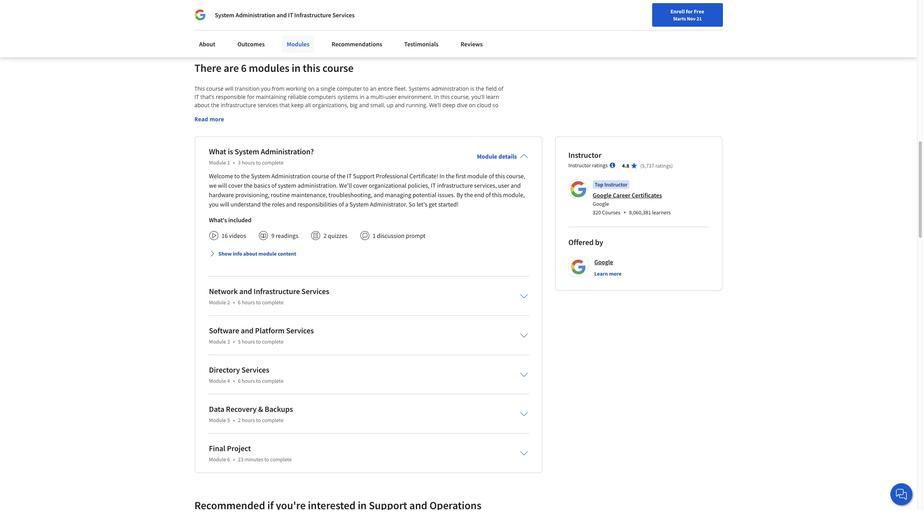 Task type: vqa. For each thing, say whether or not it's contained in the screenshot.


Task type: locate. For each thing, give the bounding box(es) containing it.
0 vertical spatial course
[[322, 61, 354, 75]]

6 up software
[[238, 299, 241, 306]]

&
[[258, 404, 263, 414]]

1 vertical spatial 3
[[227, 338, 230, 345]]

fleet.
[[394, 85, 407, 92]]

0 vertical spatial you'll
[[471, 93, 484, 101]]

to down running.
[[402, 110, 408, 117]]

complete inside final project module 6 • 23 minutes to complete
[[270, 456, 292, 463]]

0 vertical spatial you
[[261, 85, 270, 92]]

1 vertical spatial course,
[[506, 172, 525, 180]]

from up servers
[[281, 110, 293, 117]]

• inside network and infrastructure services module 2 • 6 hours to complete
[[233, 299, 235, 306]]

hours for infrastructure
[[242, 299, 255, 306]]

it up potential
[[431, 182, 436, 189]]

6
[[241, 61, 247, 75], [238, 299, 241, 306], [238, 378, 241, 385], [227, 456, 230, 463]]

and inside network and infrastructure services module 2 • 6 hours to complete
[[239, 286, 252, 296]]

• inside final project module 6 • 23 minutes to complete
[[233, 456, 235, 463]]

show info about module content button
[[206, 247, 299, 261]]

understand
[[221, 110, 251, 117], [230, 200, 261, 208]]

0 horizontal spatial you
[[209, 200, 219, 208]]

1 vertical spatial is
[[228, 147, 233, 156]]

complete for infrastructure
[[262, 299, 283, 306]]

2 horizontal spatial on
[[469, 101, 476, 109]]

routine
[[271, 191, 290, 199]]

enroll for free starts nov 21
[[670, 8, 704, 22]]

career inside 'link'
[[733, 9, 748, 16]]

5 hours from the top
[[242, 417, 255, 424]]

course up administration. at the left top of the page
[[312, 172, 329, 180]]

0 vertical spatial module
[[467, 172, 488, 180]]

hours up software and platform services module 3 • 5 hours to complete
[[242, 299, 255, 306]]

let's
[[417, 200, 427, 208]]

1 horizontal spatial learn
[[274, 126, 287, 134]]

cloud down organizations,
[[312, 110, 327, 117]]

0 horizontal spatial in
[[434, 93, 439, 101]]

user up module,
[[498, 182, 509, 189]]

your
[[710, 9, 721, 16], [289, 12, 301, 20], [329, 126, 340, 134]]

hours for &
[[242, 417, 255, 424]]

2 vertical spatial instructor
[[604, 181, 627, 188]]

1 vertical spatial 5
[[227, 417, 230, 424]]

managing
[[385, 191, 411, 199]]

small,
[[370, 101, 385, 109]]

0 vertical spatial about
[[194, 101, 209, 109]]

to right welcome
[[234, 172, 240, 180]]

0 vertical spatial instructor
[[568, 150, 601, 160]]

this
[[194, 85, 205, 92]]

hours inside what is system administration? module 1 • 3 hours to complete
[[242, 159, 255, 166]]

for
[[686, 8, 693, 15], [247, 93, 254, 101]]

complete down administration?
[[262, 159, 283, 166]]

you'll
[[471, 93, 484, 101], [206, 110, 219, 117], [260, 126, 273, 134]]

to up &
[[256, 378, 261, 385]]

testimonials link
[[400, 35, 443, 53]]

will inside this course will transition you from working on a single computer to an entire fleet. systems administration is the field of it that's responsible for maintaining reliable computers systems in a multi-user environment. in this course, you'll learn about the infrastructure services that keep all organizations, big and small, up and running. we'll deep dive on cloud so that you'll understand everything from typical cloud infrastructure setups to how to manage cloud resources. you'll also learn how to manage and configure servers and how to use industry tools to manage computers, user information, and user productivity. finally, you'll learn how to recover your organization's it infrastructure in the event of a disaster.
[[225, 85, 233, 92]]

module down final
[[209, 456, 226, 463]]

you'll up you'll
[[471, 93, 484, 101]]

of up administration. at the left top of the page
[[330, 172, 336, 180]]

cover up hardware
[[228, 182, 243, 189]]

2 down recovery
[[238, 417, 241, 424]]

learn more button
[[594, 270, 622, 278]]

understand inside the welcome to the system administration course of the it support professional certificate! in the first module of this course, we will cover the basics of system administration. we'll cover organizational policies, it infrastructure services, user and hardware provisioning, routine maintenance, troubleshooting, and managing potential issues. by the end of this module, you will understand the roles and responsibilities of a system administrator. so let's get started!
[[230, 200, 261, 208]]

that down that's
[[194, 110, 205, 117]]

1 vertical spatial in
[[440, 172, 445, 180]]

1 vertical spatial career
[[613, 191, 630, 199]]

organizational
[[369, 182, 406, 189]]

None search field
[[112, 5, 301, 21]]

nov
[[687, 15, 696, 22]]

1 hours from the top
[[242, 159, 255, 166]]

• inside the directory services module 4 • 6 hours to complete
[[233, 378, 235, 385]]

1 horizontal spatial module
[[467, 172, 488, 180]]

google down top
[[593, 191, 612, 199]]

manage
[[409, 110, 430, 117], [228, 118, 249, 125], [391, 118, 412, 125]]

0 vertical spatial for
[[686, 8, 693, 15]]

4 hours from the top
[[242, 378, 255, 385]]

learn down 'configure'
[[274, 126, 287, 134]]

to down servers
[[301, 126, 306, 134]]

0 horizontal spatial 5
[[227, 417, 230, 424]]

hours up 'basics'
[[242, 159, 255, 166]]

5 down recovery
[[227, 417, 230, 424]]

0 vertical spatial administration
[[236, 11, 275, 19]]

6 right 4 at the left of the page
[[238, 378, 241, 385]]

0 horizontal spatial for
[[247, 93, 254, 101]]

you'll down 'configure'
[[260, 126, 273, 134]]

learn more
[[594, 270, 622, 277]]

0 vertical spatial more
[[210, 115, 224, 123]]

1 horizontal spatial 1
[[373, 232, 376, 240]]

1 vertical spatial for
[[247, 93, 254, 101]]

system inside what is system administration? module 1 • 3 hours to complete
[[235, 147, 259, 156]]

from
[[272, 85, 284, 92], [281, 110, 293, 117]]

instructor for instructor
[[568, 150, 601, 160]]

outcomes
[[237, 40, 265, 48]]

1 horizontal spatial 3
[[238, 159, 241, 166]]

top
[[595, 181, 603, 188]]

module down software
[[209, 338, 226, 345]]

are
[[224, 61, 239, 75]]

module inside software and platform services module 3 • 5 hours to complete
[[209, 338, 226, 345]]

0 horizontal spatial that
[[194, 110, 205, 117]]

troubleshooting,
[[328, 191, 372, 199]]

get
[[429, 200, 437, 208]]

0 vertical spatial is
[[470, 85, 474, 92]]

6 inside network and infrastructure services module 2 • 6 hours to complete
[[238, 299, 241, 306]]

recommendations
[[332, 40, 382, 48]]

welcome to the system administration course of the it support professional certificate! in the first module of this course, we will cover the basics of system administration. we'll cover organizational policies, it infrastructure services, user and hardware provisioning, routine maintenance, troubleshooting, and managing potential issues. by the end of this module, you will understand the roles and responsibilities of a system administrator. so let's get started!
[[209, 172, 525, 208]]

manage down up
[[391, 118, 412, 125]]

more inside button
[[210, 115, 224, 123]]

instructor
[[568, 150, 601, 160], [568, 162, 591, 169], [604, 181, 627, 188]]

2 horizontal spatial learn
[[486, 93, 499, 101]]

1 vertical spatial that
[[194, 110, 205, 117]]

will up hardware
[[218, 182, 227, 189]]

career inside top instructor google career certificates google 320 courses • 8,060,381 learners
[[613, 191, 630, 199]]

course, up dive
[[451, 93, 470, 101]]

your down use
[[329, 126, 340, 134]]

this inside this course will transition you from working on a single computer to an entire fleet. systems administration is the field of it that's responsible for maintaining reliable computers systems in a multi-user environment. in this course, you'll learn about the infrastructure services that keep all organizations, big and small, up and running. we'll deep dive on cloud so that you'll understand everything from typical cloud infrastructure setups to how to manage cloud resources. you'll also learn how to manage and configure servers and how to use industry tools to manage computers, user information, and user productivity. finally, you'll learn how to recover your organization's it infrastructure in the event of a disaster.
[[440, 93, 450, 101]]

1 vertical spatial you'll
[[206, 110, 219, 117]]

1 vertical spatial understand
[[230, 200, 261, 208]]

cloud
[[477, 101, 491, 109], [312, 110, 327, 117], [431, 110, 445, 117]]

1 discussion prompt
[[373, 232, 426, 240]]

0 horizontal spatial cover
[[228, 182, 243, 189]]

is
[[470, 85, 474, 92], [228, 147, 233, 156]]

2 horizontal spatial cloud
[[477, 101, 491, 109]]

ratings up top
[[592, 162, 608, 169]]

system down finally, on the top
[[235, 147, 259, 156]]

career
[[733, 9, 748, 16], [613, 191, 630, 199]]

0 vertical spatial will
[[225, 85, 233, 92]]

how up productivity.
[[209, 118, 220, 125]]

complete inside the directory services module 4 • 6 hours to complete
[[262, 378, 283, 385]]

1 horizontal spatial your
[[329, 126, 340, 134]]

hours up the directory services module 4 • 6 hours to complete
[[242, 338, 255, 345]]

1 vertical spatial 2
[[227, 299, 230, 306]]

0 horizontal spatial is
[[228, 147, 233, 156]]

9
[[271, 232, 274, 240]]

use
[[338, 118, 347, 125]]

computers,
[[414, 118, 443, 125]]

in
[[434, 93, 439, 101], [440, 172, 445, 180]]

end
[[474, 191, 484, 199]]

•
[[233, 159, 235, 166], [624, 208, 626, 217], [233, 299, 235, 306], [233, 338, 235, 345], [233, 378, 235, 385], [233, 417, 235, 424], [233, 456, 235, 463]]

2 vertical spatial you'll
[[260, 126, 273, 134]]

2 vertical spatial course
[[312, 172, 329, 180]]

to inside network and infrastructure services module 2 • 6 hours to complete
[[256, 299, 261, 306]]

complete down backups
[[262, 417, 283, 424]]

1 vertical spatial more
[[609, 270, 622, 277]]

a inside the welcome to the system administration course of the it support professional certificate! in the first module of this course, we will cover the basics of system administration. we'll cover organizational policies, it infrastructure services, user and hardware provisioning, routine maintenance, troubleshooting, and managing potential issues. by the end of this module, you will understand the roles and responsibilities of a system administrator. so let's get started!
[[345, 200, 348, 208]]

tools
[[371, 118, 383, 125]]

1 horizontal spatial you
[[261, 85, 270, 92]]

module inside what is system administration? module 1 • 3 hours to complete
[[209, 159, 226, 166]]

about inside this course will transition you from working on a single computer to an entire fleet. systems administration is the field of it that's responsible for maintaining reliable computers systems in a multi-user environment. in this course, you'll learn about the infrastructure services that keep all organizations, big and small, up and running. we'll deep dive on cloud so that you'll understand everything from typical cloud infrastructure setups to how to manage cloud resources. you'll also learn how to manage and configure servers and how to use industry tools to manage computers, user information, and user productivity. finally, you'll learn how to recover your organization's it infrastructure in the event of a disaster.
[[194, 101, 209, 109]]

cloud up you'll
[[477, 101, 491, 109]]

productivity.
[[207, 126, 239, 134]]

1 vertical spatial administration
[[271, 172, 310, 180]]

1 horizontal spatial cover
[[353, 182, 368, 189]]

1 cover from the left
[[228, 182, 243, 189]]

cover down support
[[353, 182, 368, 189]]

1 horizontal spatial course,
[[506, 172, 525, 180]]

backups
[[265, 404, 293, 414]]

instructor up google career certificates link
[[604, 181, 627, 188]]

infrastructure up by at the top of the page
[[437, 182, 473, 189]]

2 left quizzes
[[323, 232, 327, 240]]

in inside this course will transition you from working on a single computer to an entire fleet. systems administration is the field of it that's responsible for maintaining reliable computers systems in a multi-user environment. in this course, you'll learn about the infrastructure services that keep all organizations, big and small, up and running. we'll deep dive on cloud so that you'll understand everything from typical cloud infrastructure setups to how to manage cloud resources. you'll also learn how to manage and configure servers and how to use industry tools to manage computers, user information, and user productivity. finally, you'll learn how to recover your organization's it infrastructure in the event of a disaster.
[[434, 93, 439, 101]]

infrastructure up modules link
[[294, 11, 331, 19]]

professional
[[376, 172, 408, 180]]

infrastructure
[[294, 11, 331, 19], [254, 286, 300, 296]]

module down data
[[209, 417, 226, 424]]

module left 4 at the left of the page
[[209, 378, 226, 385]]

1 vertical spatial instructor
[[568, 162, 591, 169]]

administration
[[431, 85, 469, 92]]

0 horizontal spatial more
[[210, 115, 224, 123]]

first
[[456, 172, 466, 180]]

about down that's
[[194, 101, 209, 109]]

learn down field
[[486, 93, 499, 101]]

ratings right 5,737
[[655, 162, 671, 169]]

1 vertical spatial from
[[281, 110, 293, 117]]

course
[[322, 61, 354, 75], [206, 85, 224, 92], [312, 172, 329, 180]]

manage down running.
[[409, 110, 430, 117]]

5 inside software and platform services module 3 • 5 hours to complete
[[238, 338, 241, 345]]

module down what
[[209, 159, 226, 166]]

1 horizontal spatial 2
[[238, 417, 241, 424]]

hours for platform
[[242, 338, 255, 345]]

5,737
[[642, 162, 654, 169]]

hours right 4 at the left of the page
[[242, 378, 255, 385]]

1 vertical spatial infrastructure
[[254, 286, 300, 296]]

for up nov
[[686, 8, 693, 15]]

you up maintaining
[[261, 85, 270, 92]]

this up 'working' in the left top of the page
[[303, 61, 320, 75]]

0 horizontal spatial your
[[289, 12, 301, 20]]

• inside data recovery & backups module 5 • 2 hours to complete
[[233, 417, 235, 424]]

complete inside data recovery & backups module 5 • 2 hours to complete
[[262, 417, 283, 424]]

keep
[[291, 101, 304, 109]]

0 horizontal spatial course,
[[451, 93, 470, 101]]

organization's
[[342, 126, 378, 134]]

infrastructure up use
[[328, 110, 363, 117]]

1 vertical spatial course
[[206, 85, 224, 92]]

0 horizontal spatial 2
[[227, 299, 230, 306]]

final
[[209, 444, 225, 454]]

complete inside software and platform services module 3 • 5 hours to complete
[[262, 338, 283, 345]]

1 vertical spatial 1
[[373, 232, 376, 240]]

dive
[[457, 101, 467, 109]]

on right it
[[229, 12, 236, 20]]

your right 'find'
[[710, 9, 721, 16]]

what's
[[209, 216, 227, 224]]

3 hours from the top
[[242, 338, 255, 345]]

instructor ratings
[[568, 162, 608, 169]]

user
[[385, 93, 397, 101], [444, 118, 455, 125], [194, 126, 206, 134], [498, 182, 509, 189]]

0 horizontal spatial learn
[[194, 118, 208, 125]]

in right "systems"
[[360, 93, 364, 101]]

0 horizontal spatial ratings
[[592, 162, 608, 169]]

this up deep
[[440, 93, 450, 101]]

to right the minutes
[[264, 456, 269, 463]]

0 vertical spatial 2
[[323, 232, 327, 240]]

to down platform
[[256, 338, 261, 345]]

0 horizontal spatial module
[[258, 250, 277, 257]]

complete inside network and infrastructure services module 2 • 6 hours to complete
[[262, 299, 283, 306]]

course up that's
[[206, 85, 224, 92]]

0 vertical spatial on
[[229, 12, 236, 20]]

0 horizontal spatial 3
[[227, 338, 230, 345]]

on
[[229, 12, 236, 20], [308, 85, 315, 92], [469, 101, 476, 109]]

hours inside network and infrastructure services module 2 • 6 hours to complete
[[242, 299, 255, 306]]

16
[[222, 232, 228, 240]]

course up single
[[322, 61, 354, 75]]

2
[[323, 232, 327, 240], [227, 299, 230, 306], [238, 417, 241, 424]]

to inside what is system administration? module 1 • 3 hours to complete
[[256, 159, 261, 166]]

1 horizontal spatial about
[[243, 250, 257, 257]]

field
[[486, 85, 497, 92]]

starts
[[673, 15, 686, 22]]

google image
[[194, 9, 205, 20]]

1 vertical spatial on
[[308, 85, 315, 92]]

cover
[[228, 182, 243, 189], [353, 182, 368, 189]]

computers
[[308, 93, 336, 101]]

this down "services,"
[[492, 191, 502, 199]]

1 vertical spatial about
[[243, 250, 257, 257]]

0 horizontal spatial you'll
[[206, 110, 219, 117]]

career for new
[[733, 9, 748, 16]]

0 vertical spatial understand
[[221, 110, 251, 117]]

how
[[390, 110, 401, 117], [209, 118, 220, 125], [319, 118, 330, 125], [289, 126, 300, 134]]

it right media
[[288, 11, 293, 19]]

more inside button
[[609, 270, 622, 277]]

1
[[227, 159, 230, 166], [373, 232, 376, 240]]

complete
[[262, 159, 283, 166], [262, 299, 283, 306], [262, 338, 283, 345], [262, 378, 283, 385], [262, 417, 283, 424], [270, 456, 292, 463]]

1 horizontal spatial for
[[686, 8, 693, 15]]

in right certificate!
[[440, 172, 445, 180]]

find
[[699, 9, 709, 16]]

you inside the welcome to the system administration course of the it support professional certificate! in the first module of this course, we will cover the basics of system administration. we'll cover organizational policies, it infrastructure services, user and hardware provisioning, routine maintenance, troubleshooting, and managing potential issues. by the end of this module, you will understand the roles and responsibilities of a system administrator. so let's get started!
[[209, 200, 219, 208]]

that left keep
[[279, 101, 290, 109]]

0 vertical spatial in
[[434, 93, 439, 101]]

to left use
[[331, 118, 336, 125]]

more for learn more
[[609, 270, 622, 277]]

learn up productivity.
[[194, 118, 208, 125]]

share it on social media and in your performance review
[[208, 12, 355, 20]]

2 hours from the top
[[242, 299, 255, 306]]

of right field
[[498, 85, 503, 92]]

0 horizontal spatial career
[[613, 191, 630, 199]]

hours down recovery
[[242, 417, 255, 424]]

2 horizontal spatial your
[[710, 9, 721, 16]]

5 inside data recovery & backups module 5 • 2 hours to complete
[[227, 417, 230, 424]]

0 vertical spatial 5
[[238, 338, 241, 345]]

we
[[209, 182, 217, 189]]

1 left discussion
[[373, 232, 376, 240]]

complete inside what is system administration? module 1 • 3 hours to complete
[[262, 159, 283, 166]]

to inside the directory services module 4 • 6 hours to complete
[[256, 378, 261, 385]]

infrastructure down content
[[254, 286, 300, 296]]

systems
[[409, 85, 430, 92]]

course inside this course will transition you from working on a single computer to an entire fleet. systems administration is the field of it that's responsible for maintaining reliable computers systems in a multi-user environment. in this course, you'll learn about the infrastructure services that keep all organizations, big and small, up and running. we'll deep dive on cloud so that you'll understand everything from typical cloud infrastructure setups to how to manage cloud resources. you'll also learn how to manage and configure servers and how to use industry tools to manage computers, user information, and user productivity. finally, you'll learn how to recover your organization's it infrastructure in the event of a disaster.
[[206, 85, 224, 92]]

learn
[[594, 270, 608, 277]]

final project module 6 • 23 minutes to complete
[[209, 444, 292, 463]]

1 vertical spatial module
[[258, 250, 277, 257]]

is left field
[[470, 85, 474, 92]]

1 horizontal spatial you'll
[[260, 126, 273, 134]]

a down troubleshooting,
[[345, 200, 348, 208]]

administration up system
[[271, 172, 310, 180]]

infrastructure
[[221, 101, 256, 109], [328, 110, 363, 117], [385, 126, 420, 134], [437, 182, 473, 189]]

8,060,381
[[629, 209, 651, 216]]

1 horizontal spatial is
[[470, 85, 474, 92]]

1 horizontal spatial that
[[279, 101, 290, 109]]

5 down software
[[238, 338, 241, 345]]

understand inside this course will transition you from working on a single computer to an entire fleet. systems administration is the field of it that's responsible for maintaining reliable computers systems in a multi-user environment. in this course, you'll learn about the infrastructure services that keep all organizations, big and small, up and running. we'll deep dive on cloud so that you'll understand everything from typical cloud infrastructure setups to how to manage cloud resources. you'll also learn how to manage and configure servers and how to use industry tools to manage computers, user information, and user productivity. finally, you'll learn how to recover your organization's it infrastructure in the event of a disaster.
[[221, 110, 251, 117]]

google up 320
[[593, 200, 609, 207]]

module inside network and infrastructure services module 2 • 6 hours to complete
[[209, 299, 226, 306]]

3 inside what is system administration? module 1 • 3 hours to complete
[[238, 159, 241, 166]]

1 horizontal spatial in
[[440, 172, 445, 180]]

your left performance
[[289, 12, 301, 20]]

1 horizontal spatial ratings
[[655, 162, 671, 169]]

• up welcome
[[233, 159, 235, 166]]

read more button
[[194, 115, 224, 123]]

hours inside software and platform services module 3 • 5 hours to complete
[[242, 338, 255, 345]]

from up maintaining
[[272, 85, 284, 92]]

• down recovery
[[233, 417, 235, 424]]

module,
[[503, 191, 525, 199]]

about right info
[[243, 250, 257, 257]]

0 vertical spatial course,
[[451, 93, 470, 101]]

0 horizontal spatial cloud
[[312, 110, 327, 117]]

it
[[224, 12, 228, 20]]

instructor up google career certificates image
[[568, 162, 591, 169]]

event
[[438, 126, 452, 134]]

instructor for instructor ratings
[[568, 162, 591, 169]]

recovery
[[226, 404, 257, 414]]

complete down platform
[[262, 338, 283, 345]]

more right learn
[[609, 270, 622, 277]]

0 vertical spatial 3
[[238, 159, 241, 166]]

0 vertical spatial learn
[[486, 93, 499, 101]]

about
[[199, 40, 215, 48]]

• inside what is system administration? module 1 • 3 hours to complete
[[233, 159, 235, 166]]

2 vertical spatial 2
[[238, 417, 241, 424]]

1 horizontal spatial 5
[[238, 338, 241, 345]]

hours inside data recovery & backups module 5 • 2 hours to complete
[[242, 417, 255, 424]]

learn
[[486, 93, 499, 101], [194, 118, 208, 125], [274, 126, 287, 134]]

1 vertical spatial you
[[209, 200, 219, 208]]

0 vertical spatial 1
[[227, 159, 230, 166]]

0 horizontal spatial 1
[[227, 159, 230, 166]]

1 horizontal spatial more
[[609, 270, 622, 277]]



Task type: describe. For each thing, give the bounding box(es) containing it.
21
[[696, 15, 702, 22]]

it down tools
[[379, 126, 384, 134]]

infrastructure down responsible
[[221, 101, 256, 109]]

(
[[640, 162, 642, 169]]

hours inside the directory services module 4 • 6 hours to complete
[[242, 378, 255, 385]]

• inside software and platform services module 3 • 5 hours to complete
[[233, 338, 235, 345]]

course, inside the welcome to the system administration course of the it support professional certificate! in the first module of this course, we will cover the basics of system administration. we'll cover organizational policies, it infrastructure services, user and hardware provisioning, routine maintenance, troubleshooting, and managing potential issues. by the end of this module, you will understand the roles and responsibilities of a system administrator. so let's get started!
[[506, 172, 525, 180]]

3 inside software and platform services module 3 • 5 hours to complete
[[227, 338, 230, 345]]

recover
[[308, 126, 327, 134]]

1 vertical spatial learn
[[194, 118, 208, 125]]

infrastructure down computers,
[[385, 126, 420, 134]]

module inside the welcome to the system administration course of the it support professional certificate! in the first module of this course, we will cover the basics of system administration. we'll cover organizational policies, it infrastructure services, user and hardware provisioning, routine maintenance, troubleshooting, and managing potential issues. by the end of this module, you will understand the roles and responsibilities of a system administrator. so let's get started!
[[467, 172, 488, 180]]

to inside data recovery & backups module 5 • 2 hours to complete
[[256, 417, 261, 424]]

16 videos
[[222, 232, 246, 240]]

2 horizontal spatial 2
[[323, 232, 327, 240]]

complete for &
[[262, 417, 283, 424]]

complete for platform
[[262, 338, 283, 345]]

0 vertical spatial google
[[593, 191, 612, 199]]

user up up
[[385, 93, 397, 101]]

courses
[[602, 209, 620, 216]]

review
[[337, 12, 355, 20]]

2 cover from the left
[[353, 182, 368, 189]]

of down troubleshooting,
[[339, 200, 344, 208]]

to left an
[[363, 85, 369, 92]]

share
[[208, 12, 223, 20]]

to inside final project module 6 • 23 minutes to complete
[[264, 456, 269, 463]]

google career certificates link
[[593, 191, 662, 199]]

details
[[498, 152, 517, 160]]

0 vertical spatial from
[[272, 85, 284, 92]]

single
[[320, 85, 335, 92]]

reviews link
[[456, 35, 487, 53]]

career for google
[[613, 191, 630, 199]]

quizzes
[[328, 232, 347, 240]]

1 vertical spatial google
[[593, 200, 609, 207]]

media
[[254, 12, 270, 20]]

0 horizontal spatial on
[[229, 12, 236, 20]]

0 vertical spatial that
[[279, 101, 290, 109]]

more for read more
[[210, 115, 224, 123]]

organizations,
[[312, 101, 348, 109]]

user down read
[[194, 126, 206, 134]]

data
[[209, 404, 224, 414]]

2 inside data recovery & backups module 5 • 2 hours to complete
[[238, 417, 241, 424]]

what is system administration? module 1 • 3 hours to complete
[[209, 147, 314, 166]]

maintaining
[[256, 93, 286, 101]]

offered by
[[568, 237, 603, 247]]

a down the information, at the top
[[460, 126, 463, 134]]

resources.
[[447, 110, 473, 117]]

readings
[[276, 232, 298, 240]]

that's
[[200, 93, 214, 101]]

in inside the welcome to the system administration course of the it support professional certificate! in the first module of this course, we will cover the basics of system administration. we'll cover organizational policies, it infrastructure services, user and hardware provisioning, routine maintenance, troubleshooting, and managing potential issues. by the end of this module, you will understand the roles and responsibilities of a system administrator. so let's get started!
[[440, 172, 445, 180]]

module inside data recovery & backups module 5 • 2 hours to complete
[[209, 417, 226, 424]]

entire
[[378, 85, 393, 92]]

infrastructure inside the welcome to the system administration course of the it support professional certificate! in the first module of this course, we will cover the basics of system administration. we'll cover organizational policies, it infrastructure services, user and hardware provisioning, routine maintenance, troubleshooting, and managing potential issues. by the end of this module, you will understand the roles and responsibilities of a system administrator. so let's get started!
[[437, 182, 473, 189]]

manage up finally, on the top
[[228, 118, 249, 125]]

module inside final project module 6 • 23 minutes to complete
[[209, 456, 226, 463]]

find your new career link
[[695, 8, 752, 18]]

industry
[[348, 118, 369, 125]]

services inside network and infrastructure services module 2 • 6 hours to complete
[[301, 286, 329, 296]]

responsibilities
[[297, 200, 337, 208]]

is inside this course will transition you from working on a single computer to an entire fleet. systems administration is the field of it that's responsible for maintaining reliable computers systems in a multi-user environment. in this course, you'll learn about the infrastructure services that keep all organizations, big and small, up and running. we'll deep dive on cloud so that you'll understand everything from typical cloud infrastructure setups to how to manage cloud resources. you'll also learn how to manage and configure servers and how to use industry tools to manage computers, user information, and user productivity. finally, you'll learn how to recover your organization's it infrastructure in the event of a disaster.
[[470, 85, 474, 92]]

of up "services,"
[[489, 172, 494, 180]]

0 vertical spatial infrastructure
[[294, 11, 331, 19]]

policies,
[[408, 182, 429, 189]]

complete for system
[[262, 159, 283, 166]]

everything
[[252, 110, 279, 117]]

6 inside final project module 6 • 23 minutes to complete
[[227, 456, 230, 463]]

( 5,737 ratings )
[[640, 162, 673, 169]]

hours for system
[[242, 159, 255, 166]]

module details
[[477, 152, 517, 160]]

of right end
[[485, 191, 491, 199]]

1 horizontal spatial on
[[308, 85, 315, 92]]

for inside this course will transition you from working on a single computer to an entire fleet. systems administration is the field of it that's responsible for maintaining reliable computers systems in a multi-user environment. in this course, you'll learn about the infrastructure services that keep all organizations, big and small, up and running. we'll deep dive on cloud so that you'll understand everything from typical cloud infrastructure setups to how to manage cloud resources. you'll also learn how to manage and configure servers and how to use industry tools to manage computers, user information, and user productivity. finally, you'll learn how to recover your organization's it infrastructure in the event of a disaster.
[[247, 93, 254, 101]]

provisioning,
[[235, 191, 269, 199]]

is inside what is system administration? module 1 • 3 hours to complete
[[228, 147, 233, 156]]

deep
[[442, 101, 455, 109]]

in up 'working' in the left top of the page
[[292, 61, 301, 75]]

project
[[227, 444, 251, 454]]

320
[[593, 209, 601, 216]]

software and platform services module 3 • 5 hours to complete
[[209, 326, 314, 345]]

issues.
[[438, 191, 455, 199]]

typical
[[295, 110, 311, 117]]

coursera career certificate image
[[574, 0, 705, 44]]

2 horizontal spatial you'll
[[471, 93, 484, 101]]

services,
[[474, 182, 497, 189]]

find your new career
[[699, 9, 748, 16]]

servers
[[287, 118, 306, 125]]

instructor inside top instructor google career certificates google 320 courses • 8,060,381 learners
[[604, 181, 627, 188]]

how up recover
[[319, 118, 330, 125]]

to down up
[[383, 110, 389, 117]]

what's included
[[209, 216, 251, 224]]

in down computers,
[[422, 126, 427, 134]]

module inside the directory services module 4 • 6 hours to complete
[[209, 378, 226, 385]]

of right event
[[453, 126, 459, 134]]

a up "computers"
[[316, 85, 319, 92]]

services
[[258, 101, 278, 109]]

certificates
[[632, 191, 662, 199]]

network and infrastructure services module 2 • 6 hours to complete
[[209, 286, 329, 306]]

1 horizontal spatial cloud
[[431, 110, 445, 117]]

we'll
[[339, 182, 352, 189]]

read more
[[194, 115, 224, 123]]

system administration and it infrastructure services
[[215, 11, 355, 19]]

directory services module 4 • 6 hours to complete
[[209, 365, 283, 385]]

9 readings
[[271, 232, 298, 240]]

included
[[228, 216, 251, 224]]

system
[[278, 182, 296, 189]]

info
[[233, 250, 242, 257]]

about inside dropdown button
[[243, 250, 257, 257]]

administration.
[[298, 182, 338, 189]]

to inside software and platform services module 3 • 5 hours to complete
[[256, 338, 261, 345]]

1 inside what is system administration? module 1 • 3 hours to complete
[[227, 159, 230, 166]]

system left social
[[215, 11, 234, 19]]

chat with us image
[[895, 489, 908, 501]]

environment.
[[398, 93, 433, 101]]

user up event
[[444, 118, 455, 125]]

your inside 'link'
[[710, 9, 721, 16]]

2 vertical spatial will
[[220, 200, 229, 208]]

directory
[[209, 365, 240, 375]]

you inside this course will transition you from working on a single computer to an entire fleet. systems administration is the field of it that's responsible for maintaining reliable computers systems in a multi-user environment. in this course, you'll learn about the infrastructure services that keep all organizations, big and small, up and running. we'll deep dive on cloud so that you'll understand everything from typical cloud infrastructure setups to how to manage cloud resources. you'll also learn how to manage and configure servers and how to use industry tools to manage computers, user information, and user productivity. finally, you'll learn how to recover your organization's it infrastructure in the event of a disaster.
[[261, 85, 270, 92]]

6 inside the directory services module 4 • 6 hours to complete
[[238, 378, 241, 385]]

reviews
[[461, 40, 483, 48]]

module left details
[[477, 152, 497, 160]]

it down this
[[194, 93, 199, 101]]

2 vertical spatial learn
[[274, 126, 287, 134]]

transition
[[235, 85, 260, 92]]

of up routine
[[271, 182, 277, 189]]

a left multi-
[[366, 93, 369, 101]]

up
[[387, 101, 393, 109]]

roles
[[272, 200, 285, 208]]

it up we'll
[[347, 172, 352, 180]]

2 inside network and infrastructure services module 2 • 6 hours to complete
[[227, 299, 230, 306]]

to right tools
[[385, 118, 390, 125]]

module inside dropdown button
[[258, 250, 277, 257]]

course inside the welcome to the system administration course of the it support professional certificate! in the first module of this course, we will cover the basics of system administration. we'll cover organizational policies, it infrastructure services, user and hardware provisioning, routine maintenance, troubleshooting, and managing potential issues. by the end of this module, you will understand the roles and responsibilities of a system administrator. so let's get started!
[[312, 172, 329, 180]]

in right media
[[283, 12, 288, 20]]

new
[[722, 9, 732, 16]]

system up 'basics'
[[251, 172, 270, 180]]

system down troubleshooting,
[[350, 200, 369, 208]]

running.
[[406, 101, 428, 109]]

2 vertical spatial google
[[594, 258, 613, 266]]

reliable
[[288, 93, 307, 101]]

computer
[[337, 85, 362, 92]]

2 vertical spatial on
[[469, 101, 476, 109]]

also
[[490, 110, 501, 117]]

software
[[209, 326, 239, 336]]

there are 6 modules in this course
[[194, 61, 354, 75]]

google career certificates image
[[570, 181, 587, 198]]

by
[[456, 191, 463, 199]]

services inside the directory services module 4 • 6 hours to complete
[[241, 365, 269, 375]]

• inside top instructor google career certificates google 320 courses • 8,060,381 learners
[[624, 208, 626, 217]]

and inside software and platform services module 3 • 5 hours to complete
[[241, 326, 254, 336]]

services inside software and platform services module 3 • 5 hours to complete
[[286, 326, 314, 336]]

hardware
[[209, 191, 234, 199]]

for inside enroll for free starts nov 21
[[686, 8, 693, 15]]

infrastructure inside network and infrastructure services module 2 • 6 hours to complete
[[254, 286, 300, 296]]

so
[[409, 200, 415, 208]]

how down up
[[390, 110, 401, 117]]

to inside the welcome to the system administration course of the it support professional certificate! in the first module of this course, we will cover the basics of system administration. we'll cover organizational policies, it infrastructure services, user and hardware provisioning, routine maintenance, troubleshooting, and managing potential issues. by the end of this module, you will understand the roles and responsibilities of a system administrator. so let's get started!
[[234, 172, 240, 180]]

free
[[694, 8, 704, 15]]

social
[[237, 12, 252, 20]]

google link
[[594, 257, 613, 267]]

1 vertical spatial will
[[218, 182, 227, 189]]

outcomes link
[[233, 35, 269, 53]]

6 right are
[[241, 61, 247, 75]]

administration inside the welcome to the system administration course of the it support professional certificate! in the first module of this course, we will cover the basics of system administration. we'll cover organizational policies, it infrastructure services, user and hardware provisioning, routine maintenance, troubleshooting, and managing potential issues. by the end of this module, you will understand the roles and responsibilities of a system administrator. so let's get started!
[[271, 172, 310, 180]]

setups
[[365, 110, 382, 117]]

read
[[194, 115, 208, 123]]

your inside this course will transition you from working on a single computer to an entire fleet. systems administration is the field of it that's responsible for maintaining reliable computers systems in a multi-user environment. in this course, you'll learn about the infrastructure services that keep all organizations, big and small, up and running. we'll deep dive on cloud so that you'll understand everything from typical cloud infrastructure setups to how to manage cloud resources. you'll also learn how to manage and configure servers and how to use industry tools to manage computers, user information, and user productivity. finally, you'll learn how to recover your organization's it infrastructure in the event of a disaster.
[[329, 126, 340, 134]]

network
[[209, 286, 238, 296]]

to up productivity.
[[221, 118, 227, 125]]

user inside the welcome to the system administration course of the it support professional certificate! in the first module of this course, we will cover the basics of system administration. we'll cover organizational policies, it infrastructure services, user and hardware provisioning, routine maintenance, troubleshooting, and managing potential issues. by the end of this module, you will understand the roles and responsibilities of a system administrator. so let's get started!
[[498, 182, 509, 189]]

how down servers
[[289, 126, 300, 134]]

this up "services,"
[[495, 172, 505, 180]]

course, inside this course will transition you from working on a single computer to an entire fleet. systems administration is the field of it that's responsible for maintaining reliable computers systems in a multi-user environment. in this course, you'll learn about the infrastructure services that keep all organizations, big and small, up and running. we'll deep dive on cloud so that you'll understand everything from typical cloud infrastructure setups to how to manage cloud resources. you'll also learn how to manage and configure servers and how to use industry tools to manage computers, user information, and user productivity. finally, you'll learn how to recover your organization's it infrastructure in the event of a disaster.
[[451, 93, 470, 101]]

potential
[[413, 191, 436, 199]]

we'll
[[429, 101, 441, 109]]

by
[[595, 237, 603, 247]]



